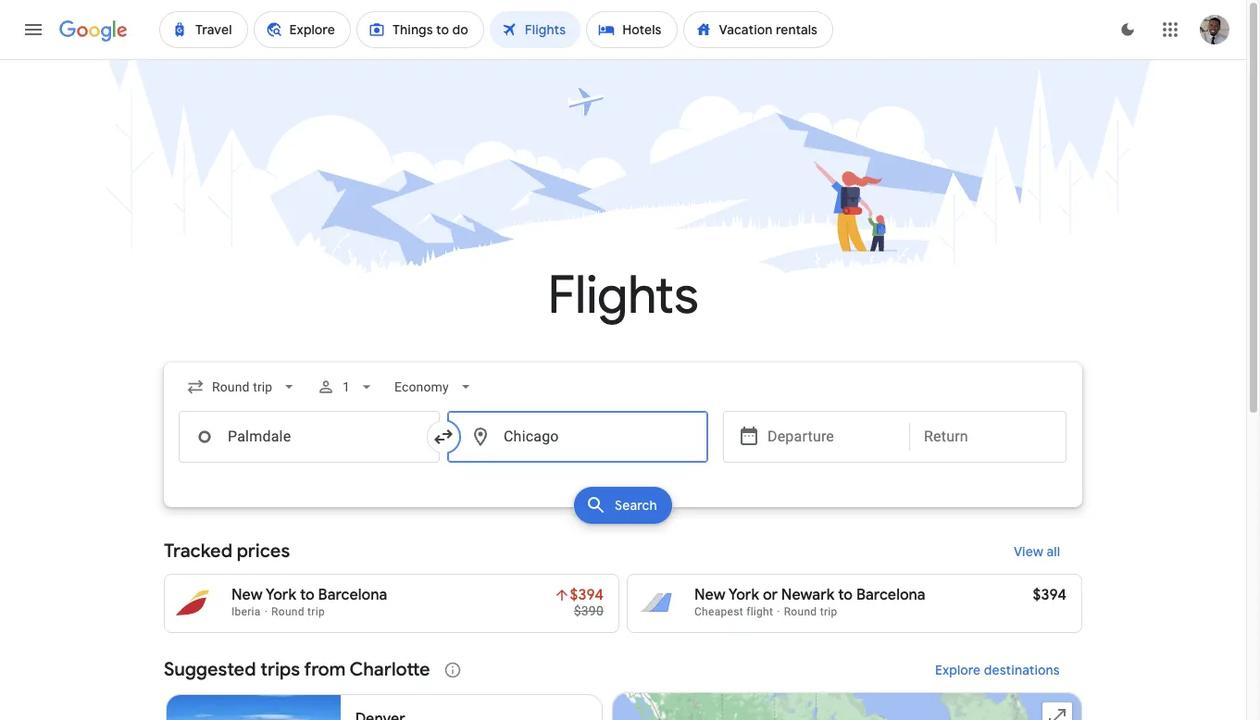 Task type: locate. For each thing, give the bounding box(es) containing it.
0 horizontal spatial round
[[272, 606, 305, 619]]

barcelona
[[318, 586, 388, 605], [857, 586, 926, 605]]

2 $394 from the left
[[1033, 586, 1067, 605]]

trip
[[308, 606, 325, 619], [820, 606, 838, 619]]

None text field
[[179, 411, 440, 463], [447, 411, 709, 463], [179, 411, 440, 463], [447, 411, 709, 463]]

1 horizontal spatial round trip
[[784, 606, 838, 619]]

0 horizontal spatial $394
[[570, 586, 604, 605]]

iberia
[[232, 606, 261, 619]]

 image
[[265, 606, 268, 619]]

new up iberia
[[232, 586, 263, 605]]

1 horizontal spatial york
[[729, 586, 760, 605]]

0 horizontal spatial york
[[266, 586, 297, 605]]

$394 for 394 us dollars text box
[[1033, 586, 1067, 605]]

prices
[[237, 540, 290, 563]]

new for new york to barcelona
[[232, 586, 263, 605]]

to up suggested trips from charlotte
[[300, 586, 315, 605]]

suggested trips from charlotte region
[[164, 648, 1083, 721]]

new
[[232, 586, 263, 605], [695, 586, 726, 605]]

Return text field
[[925, 412, 1052, 462]]

1 to from the left
[[300, 586, 315, 605]]

1 button
[[310, 365, 384, 409]]

round trip down new york to barcelona
[[272, 606, 325, 619]]

search
[[615, 497, 658, 514]]

tracked prices
[[164, 540, 290, 563]]

1 $394 from the left
[[570, 586, 604, 605]]

york down prices
[[266, 586, 297, 605]]

1 horizontal spatial trip
[[820, 606, 838, 619]]

394 US dollars text field
[[1033, 586, 1067, 605]]

view all
[[1014, 544, 1061, 560]]

1 horizontal spatial barcelona
[[857, 586, 926, 605]]

1 horizontal spatial $394
[[1033, 586, 1067, 605]]

round trip
[[272, 606, 325, 619], [784, 606, 838, 619]]

1 york from the left
[[266, 586, 297, 605]]

trip down new york to barcelona
[[308, 606, 325, 619]]

2 round from the left
[[784, 606, 817, 619]]

new for new york or newark to barcelona
[[695, 586, 726, 605]]

round trip down new york or newark to barcelona
[[784, 606, 838, 619]]

flight
[[747, 606, 774, 619]]

york for to
[[266, 586, 297, 605]]

round
[[272, 606, 305, 619], [784, 606, 817, 619]]

$390
[[574, 604, 604, 619]]

0 horizontal spatial barcelona
[[318, 586, 388, 605]]

Flight search field
[[149, 363, 1098, 530]]

 image inside tracked prices region
[[265, 606, 268, 619]]

round down new york to barcelona
[[272, 606, 305, 619]]

1 new from the left
[[232, 586, 263, 605]]

barcelona right newark
[[857, 586, 926, 605]]

round down newark
[[784, 606, 817, 619]]

Departure text field
[[768, 412, 896, 462]]

2 york from the left
[[729, 586, 760, 605]]

0 horizontal spatial to
[[300, 586, 315, 605]]

None field
[[179, 371, 306, 404], [388, 371, 483, 404], [179, 371, 306, 404], [388, 371, 483, 404]]

1 trip from the left
[[308, 606, 325, 619]]

1 barcelona from the left
[[318, 586, 388, 605]]

barcelona up from
[[318, 586, 388, 605]]

0 horizontal spatial new
[[232, 586, 263, 605]]

new up cheapest
[[695, 586, 726, 605]]

1 horizontal spatial new
[[695, 586, 726, 605]]

1 horizontal spatial round
[[784, 606, 817, 619]]

trip down new york or newark to barcelona
[[820, 606, 838, 619]]

york
[[266, 586, 297, 605], [729, 586, 760, 605]]

1 horizontal spatial to
[[839, 586, 853, 605]]

to right newark
[[839, 586, 853, 605]]

new york to barcelona
[[232, 586, 388, 605]]

york up the cheapest flight
[[729, 586, 760, 605]]

0 horizontal spatial round trip
[[272, 606, 325, 619]]

to
[[300, 586, 315, 605], [839, 586, 853, 605]]

$394
[[570, 586, 604, 605], [1033, 586, 1067, 605]]

2 new from the left
[[695, 586, 726, 605]]

0 horizontal spatial trip
[[308, 606, 325, 619]]

explore destinations button
[[914, 648, 1083, 693]]

all
[[1047, 544, 1061, 560]]

tracked prices region
[[164, 530, 1083, 634]]

explore
[[936, 662, 982, 679]]

$394 for 394 us dollars text field
[[570, 586, 604, 605]]



Task type: vqa. For each thing, say whether or not it's contained in the screenshot.
Flights
yes



Task type: describe. For each thing, give the bounding box(es) containing it.
390 US dollars text field
[[574, 604, 604, 619]]

destinations
[[985, 662, 1061, 679]]

tracked
[[164, 540, 233, 563]]

newark
[[782, 586, 835, 605]]

2 trip from the left
[[820, 606, 838, 619]]

cheapest flight
[[695, 606, 774, 619]]

main menu image
[[22, 19, 44, 41]]

charlotte
[[350, 659, 430, 682]]

swap origin and destination. image
[[433, 426, 455, 448]]

1
[[343, 380, 351, 395]]

from
[[304, 659, 346, 682]]

1 round trip from the left
[[272, 606, 325, 619]]

search button
[[574, 487, 673, 524]]

view
[[1014, 544, 1044, 560]]

or
[[763, 586, 778, 605]]

cheapest
[[695, 606, 744, 619]]

flights
[[548, 263, 699, 329]]

suggested trips from charlotte
[[164, 659, 430, 682]]

2 round trip from the left
[[784, 606, 838, 619]]

trips
[[260, 659, 300, 682]]

new york or newark to barcelona
[[695, 586, 926, 605]]

suggested
[[164, 659, 256, 682]]

york for or
[[729, 586, 760, 605]]

2 to from the left
[[839, 586, 853, 605]]

explore destinations
[[936, 662, 1061, 679]]

2 barcelona from the left
[[857, 586, 926, 605]]

change appearance image
[[1106, 7, 1151, 52]]

1 round from the left
[[272, 606, 305, 619]]

394 US dollars text field
[[570, 586, 604, 605]]



